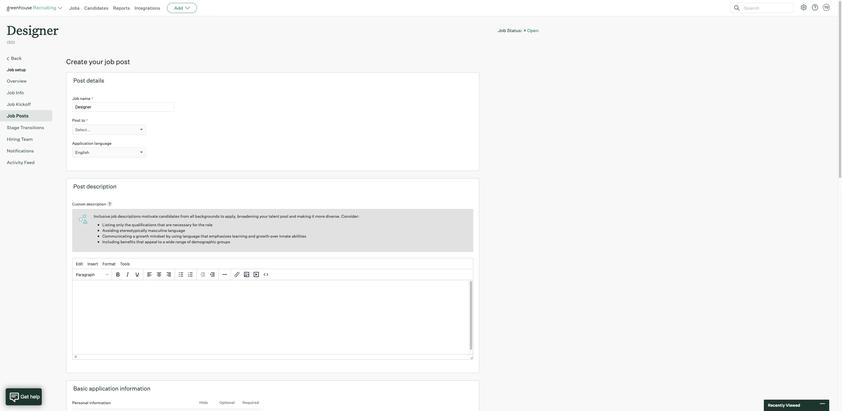 Task type: locate. For each thing, give the bounding box(es) containing it.
job posts
[[7, 113, 28, 119]]

1 horizontal spatial and
[[289, 214, 297, 219]]

activity
[[7, 160, 23, 165]]

1 description from the top
[[87, 183, 117, 190]]

2 vertical spatial language
[[183, 234, 200, 239]]

job for job posts
[[7, 113, 15, 119]]

personal information
[[72, 401, 111, 406]]

job left setup
[[7, 67, 14, 72]]

your left talent
[[260, 214, 268, 219]]

english option
[[75, 150, 89, 155]]

setup
[[15, 67, 26, 72]]

reports link
[[113, 5, 130, 11]]

job left kickoff
[[7, 101, 15, 107]]

0 vertical spatial description
[[87, 183, 117, 190]]

td button
[[824, 4, 831, 11]]

2 horizontal spatial to
[[221, 214, 224, 219]]

designer
[[7, 22, 59, 38]]

benefits
[[121, 240, 136, 245]]

stage transitions
[[7, 125, 44, 130]]

and right the learning
[[249, 234, 256, 239]]

job left info
[[7, 90, 15, 95]]

to left apply,
[[221, 214, 224, 219]]

more
[[315, 214, 325, 219]]

job left post
[[105, 57, 115, 66]]

language up using
[[168, 228, 185, 233]]

0 horizontal spatial growth
[[136, 234, 149, 239]]

posts
[[16, 113, 28, 119]]

and
[[289, 214, 297, 219], [249, 234, 256, 239]]

1 vertical spatial that
[[201, 234, 208, 239]]

configure image
[[801, 4, 808, 11]]

jobs link
[[69, 5, 80, 11]]

including
[[102, 240, 120, 245]]

0 horizontal spatial your
[[89, 57, 103, 66]]

motivate
[[142, 214, 158, 219]]

designer link
[[7, 16, 59, 40]]

language right application at the left of the page
[[94, 141, 112, 146]]

masculine
[[148, 228, 167, 233]]

2 vertical spatial post
[[73, 183, 85, 190]]

transitions
[[20, 125, 44, 130]]

1 horizontal spatial to
[[158, 240, 162, 245]]

0 horizontal spatial information
[[89, 401, 111, 406]]

listing only the qualifications that are necessary for the role avoiding stereotypically masculine language communicating a growth mindset by using language that emphasizes learning and growth over innate abilities including benefits that appeal to a wide range of demographic groups
[[102, 223, 307, 245]]

basic application information
[[73, 386, 151, 393]]

1 vertical spatial job
[[111, 214, 117, 219]]

details
[[87, 77, 104, 84]]

that left appeal
[[136, 240, 144, 245]]

pool
[[280, 214, 289, 219]]

menu bar
[[73, 259, 473, 270]]

0 horizontal spatial that
[[136, 240, 144, 245]]

1 vertical spatial description
[[87, 202, 106, 207]]

your up details
[[89, 57, 103, 66]]

candidates
[[159, 214, 180, 219]]

integrations
[[135, 5, 160, 11]]

1 vertical spatial and
[[249, 234, 256, 239]]

1 horizontal spatial information
[[120, 386, 151, 393]]

recently
[[769, 404, 786, 408]]

innate
[[279, 234, 291, 239]]

description for post description
[[87, 183, 117, 190]]

post for post description
[[73, 183, 85, 190]]

1 vertical spatial post
[[72, 118, 81, 123]]

tools button
[[118, 259, 132, 269]]

for
[[193, 223, 198, 228]]

0 vertical spatial that
[[158, 223, 165, 228]]

1 horizontal spatial that
[[158, 223, 165, 228]]

growth left over
[[256, 234, 270, 239]]

description up the custom description
[[87, 183, 117, 190]]

1 vertical spatial information
[[89, 401, 111, 406]]

job left posts
[[7, 113, 15, 119]]

job for job info
[[7, 90, 15, 95]]

2 growth from the left
[[256, 234, 270, 239]]

from
[[181, 214, 189, 219]]

1 horizontal spatial the
[[199, 223, 205, 228]]

the
[[125, 223, 131, 228], [199, 223, 205, 228]]

of
[[187, 240, 191, 245]]

job left status:
[[499, 27, 507, 33]]

post up select...
[[72, 118, 81, 123]]

descriptions
[[118, 214, 141, 219]]

post up custom
[[73, 183, 85, 190]]

hide
[[200, 401, 208, 406]]

custom description
[[72, 202, 106, 207]]

learning
[[232, 234, 248, 239]]

1 vertical spatial to
[[221, 214, 224, 219]]

to down "mindset"
[[158, 240, 162, 245]]

that up demographic
[[201, 234, 208, 239]]

demographic
[[192, 240, 216, 245]]

basic
[[73, 386, 88, 393]]

0 vertical spatial job
[[105, 57, 115, 66]]

diverse.
[[326, 214, 341, 219]]

growth
[[136, 234, 149, 239], [256, 234, 270, 239]]

0 horizontal spatial the
[[125, 223, 131, 228]]

post left details
[[73, 77, 85, 84]]

None text field
[[72, 103, 175, 112]]

necessary
[[173, 223, 192, 228]]

a
[[133, 234, 135, 239], [163, 240, 165, 245]]

1 horizontal spatial growth
[[256, 234, 270, 239]]

description
[[87, 183, 117, 190], [87, 202, 106, 207]]

english
[[75, 150, 89, 155]]

notifications link
[[7, 147, 50, 154]]

2 vertical spatial to
[[158, 240, 162, 245]]

1 growth from the left
[[136, 234, 149, 239]]

growth up appeal
[[136, 234, 149, 239]]

2 vertical spatial that
[[136, 240, 144, 245]]

0 horizontal spatial a
[[133, 234, 135, 239]]

custom
[[72, 202, 86, 207]]

1 horizontal spatial a
[[163, 240, 165, 245]]

recently viewed
[[769, 404, 801, 408]]

to
[[81, 118, 85, 123], [221, 214, 224, 219], [158, 240, 162, 245]]

range
[[176, 240, 186, 245]]

description for custom description
[[87, 202, 106, 207]]

role
[[206, 223, 213, 228]]

to up select...
[[81, 118, 85, 123]]

job for job name
[[72, 96, 79, 101]]

job info link
[[7, 89, 50, 96]]

1 horizontal spatial your
[[260, 214, 268, 219]]

5 toolbar from the left
[[231, 270, 272, 281]]

job setup
[[7, 67, 26, 72]]

viewed
[[787, 404, 801, 408]]

job up listing
[[111, 214, 117, 219]]

and right pool
[[289, 214, 297, 219]]

0 horizontal spatial and
[[249, 234, 256, 239]]

a left wide
[[163, 240, 165, 245]]

application
[[72, 141, 94, 146]]

Search text field
[[743, 4, 789, 12]]

back link
[[7, 55, 50, 62]]

job left name
[[72, 96, 79, 101]]

job for job status:
[[499, 27, 507, 33]]

jobs
[[69, 5, 80, 11]]

0 horizontal spatial to
[[81, 118, 85, 123]]

tools
[[120, 262, 130, 267]]

2 description from the top
[[87, 202, 106, 207]]

0 vertical spatial a
[[133, 234, 135, 239]]

language up of
[[183, 234, 200, 239]]

resize image
[[471, 357, 473, 360]]

1 vertical spatial your
[[260, 214, 268, 219]]

toolbar
[[112, 270, 144, 281], [144, 270, 175, 281], [175, 270, 197, 281], [197, 270, 219, 281], [231, 270, 272, 281]]

2 the from the left
[[199, 223, 205, 228]]

2 horizontal spatial that
[[201, 234, 208, 239]]

add
[[174, 5, 183, 11]]

mindset
[[150, 234, 165, 239]]

abilities
[[292, 234, 307, 239]]

post for post to
[[72, 118, 81, 123]]

0 vertical spatial and
[[289, 214, 297, 219]]

that up "masculine"
[[158, 223, 165, 228]]

post details
[[73, 77, 104, 84]]

overview link
[[7, 78, 50, 84]]

qualifications
[[132, 223, 157, 228]]

description up inclusive
[[87, 202, 106, 207]]

that
[[158, 223, 165, 228], [201, 234, 208, 239], [136, 240, 144, 245]]

the right the only
[[125, 223, 131, 228]]

job
[[105, 57, 115, 66], [111, 214, 117, 219]]

0 vertical spatial to
[[81, 118, 85, 123]]

(50)
[[7, 40, 15, 45]]

stage
[[7, 125, 19, 130]]

a down stereotypically
[[133, 234, 135, 239]]

the right for
[[199, 223, 205, 228]]

0 vertical spatial post
[[73, 77, 85, 84]]

menu bar containing edit
[[73, 259, 473, 270]]



Task type: describe. For each thing, give the bounding box(es) containing it.
create your job post
[[66, 57, 130, 66]]

overview
[[7, 78, 27, 84]]

job posts link
[[7, 113, 50, 119]]

job info
[[7, 90, 24, 95]]

it
[[312, 214, 315, 219]]

integrations link
[[135, 5, 160, 11]]

status:
[[508, 27, 523, 33]]

candidates
[[84, 5, 109, 11]]

hiring team
[[7, 136, 33, 142]]

all
[[190, 214, 194, 219]]

feed
[[24, 160, 35, 165]]

groups
[[217, 240, 230, 245]]

job kickoff
[[7, 101, 31, 107]]

3 toolbar from the left
[[175, 270, 197, 281]]

over
[[271, 234, 279, 239]]

paragraph group
[[73, 269, 473, 281]]

p
[[75, 356, 77, 360]]

making
[[297, 214, 311, 219]]

listing
[[102, 223, 115, 228]]

avoiding
[[102, 228, 119, 233]]

add button
[[167, 3, 197, 13]]

using
[[172, 234, 182, 239]]

by
[[166, 234, 171, 239]]

notifications
[[7, 148, 34, 154]]

select...
[[75, 127, 91, 132]]

reports
[[113, 5, 130, 11]]

1 toolbar from the left
[[112, 270, 144, 281]]

format button
[[100, 259, 118, 269]]

stereotypically
[[120, 228, 147, 233]]

inclusive
[[94, 214, 110, 219]]

are
[[166, 223, 172, 228]]

candidates link
[[84, 5, 109, 11]]

kickoff
[[16, 101, 31, 107]]

0 vertical spatial your
[[89, 57, 103, 66]]

communicating
[[102, 234, 132, 239]]

only
[[116, 223, 124, 228]]

p button
[[75, 356, 77, 360]]

apply,
[[225, 214, 237, 219]]

name
[[80, 96, 91, 101]]

back
[[11, 55, 22, 61]]

required
[[243, 401, 259, 406]]

stage transitions link
[[7, 124, 50, 131]]

hiring
[[7, 136, 20, 142]]

post
[[116, 57, 130, 66]]

2 toolbar from the left
[[144, 270, 175, 281]]

0 vertical spatial information
[[120, 386, 151, 393]]

open
[[528, 27, 539, 33]]

broadening
[[237, 214, 259, 219]]

post for post details
[[73, 77, 85, 84]]

consider:
[[342, 214, 360, 219]]

edit
[[76, 262, 83, 267]]

1 the from the left
[[125, 223, 131, 228]]

paragraph button
[[74, 270, 111, 280]]

personal
[[72, 401, 88, 406]]

emphasizes
[[209, 234, 232, 239]]

0 vertical spatial language
[[94, 141, 112, 146]]

post description
[[73, 183, 117, 190]]

activity feed
[[7, 160, 35, 165]]

and inside "listing only the qualifications that are necessary for the role avoiding stereotypically masculine language communicating a growth mindset by using language that emphasizes learning and growth over innate abilities including benefits that appeal to a wide range of demographic groups"
[[249, 234, 256, 239]]

backgrounds
[[195, 214, 220, 219]]

td button
[[823, 3, 832, 12]]

team
[[21, 136, 33, 142]]

job status:
[[499, 27, 523, 33]]

hiring team link
[[7, 136, 50, 143]]

wide
[[166, 240, 175, 245]]

paragraph
[[76, 273, 95, 277]]

info
[[16, 90, 24, 95]]

appeal
[[145, 240, 157, 245]]

td
[[825, 5, 830, 9]]

to inside "listing only the qualifications that are necessary for the role avoiding stereotypically masculine language communicating a growth mindset by using language that emphasizes learning and growth over innate abilities including benefits that appeal to a wide range of demographic groups"
[[158, 240, 162, 245]]

designer (50)
[[7, 22, 59, 45]]

4 toolbar from the left
[[197, 270, 219, 281]]

talent
[[269, 214, 280, 219]]

job for job setup
[[7, 67, 14, 72]]

inclusive job descriptions motivate candidates from all backgrounds to apply, broadening your talent pool and making it more diverse. consider:
[[94, 214, 360, 219]]

edit button
[[74, 259, 85, 269]]

activity feed link
[[7, 159, 50, 166]]

job name
[[72, 96, 91, 101]]

1 vertical spatial language
[[168, 228, 185, 233]]

1 vertical spatial a
[[163, 240, 165, 245]]

insert
[[88, 262, 98, 267]]

greenhouse recruiting image
[[7, 5, 58, 11]]

job for job kickoff
[[7, 101, 15, 107]]

application
[[89, 386, 119, 393]]

application language
[[72, 141, 112, 146]]



Task type: vqa. For each thing, say whether or not it's contained in the screenshot.
bottom description
yes



